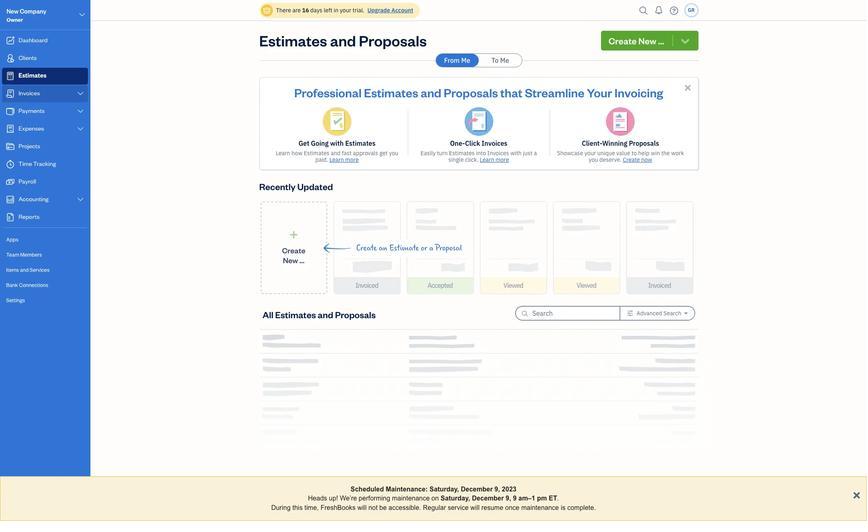 Task type: locate. For each thing, give the bounding box(es) containing it.
1 viewed from the left
[[503, 282, 523, 290]]

new down search icon
[[638, 35, 656, 46]]

apps
[[6, 236, 18, 243]]

2 chevron large down image from the top
[[77, 108, 84, 115]]

× dialog
[[0, 477, 867, 522]]

saturday,
[[430, 486, 459, 493], [441, 496, 470, 503]]

9, left 9
[[506, 496, 511, 503]]

1 horizontal spatial a
[[534, 150, 537, 157]]

trial.
[[353, 7, 364, 14]]

me right to
[[500, 56, 509, 65]]

a inside easily turn estimates into invoices with just a single click.
[[534, 150, 537, 157]]

more down get going with estimates
[[345, 156, 359, 164]]

0 vertical spatial with
[[330, 139, 344, 148]]

estimate image
[[5, 72, 15, 80]]

1 vertical spatial maintenance
[[521, 505, 559, 512]]

dashboard link
[[2, 32, 88, 49]]

new inside new company owner
[[7, 7, 19, 15]]

account
[[391, 7, 413, 14]]

from
[[444, 56, 460, 65]]

1 horizontal spatial invoiced
[[648, 282, 671, 290]]

chart image
[[5, 196, 15, 204]]

1 horizontal spatial create new … button
[[601, 31, 698, 51]]

0 vertical spatial create new … button
[[601, 31, 698, 51]]

accessible.
[[389, 505, 421, 512]]

plus image
[[289, 231, 298, 239]]

timer image
[[5, 160, 15, 169]]

1 horizontal spatial more
[[496, 156, 509, 164]]

0 horizontal spatial invoiced
[[356, 282, 378, 290]]

will left not
[[357, 505, 367, 512]]

1 horizontal spatial create new …
[[609, 35, 664, 46]]

learn more
[[329, 156, 359, 164], [480, 156, 509, 164]]

chevron large down image
[[77, 90, 84, 97], [77, 108, 84, 115], [77, 126, 84, 132]]

viewed
[[503, 282, 523, 290], [577, 282, 596, 290]]

all estimates and proposals
[[263, 309, 376, 320]]

0 horizontal spatial your
[[340, 7, 351, 14]]

how
[[292, 150, 302, 157]]

get going with estimates
[[299, 139, 376, 148]]

chevron large down image inside the invoices link
[[77, 90, 84, 97]]

3 chevron large down image from the top
[[77, 126, 84, 132]]

gr
[[688, 7, 695, 13]]

.
[[557, 496, 559, 503]]

0 vertical spatial december
[[461, 486, 493, 493]]

0 vertical spatial 9,
[[495, 486, 500, 493]]

new inside create new …
[[283, 256, 298, 265]]

0 vertical spatial a
[[534, 150, 537, 157]]

me inside the to me link
[[500, 56, 509, 65]]

that
[[500, 85, 523, 100]]

proposals
[[359, 31, 427, 50], [444, 85, 498, 100], [629, 139, 659, 148], [335, 309, 376, 320]]

learn
[[276, 150, 290, 157], [329, 156, 344, 164], [480, 156, 494, 164]]

you down client-
[[589, 156, 598, 164]]

me
[[461, 56, 470, 65], [500, 56, 509, 65]]

chevron large down image down the invoices link
[[77, 108, 84, 115]]

just
[[523, 150, 532, 157]]

report image
[[5, 213, 15, 222]]

invoices up into on the top right of the page
[[482, 139, 507, 148]]

dashboard
[[19, 36, 48, 44]]

approvals
[[353, 150, 378, 157]]

chevron large down image inside 'accounting' 'link'
[[77, 197, 84, 203]]

invoices up payments
[[19, 89, 40, 97]]

learn more down get going with estimates
[[329, 156, 359, 164]]

projects link
[[2, 139, 88, 155]]

all
[[263, 309, 273, 320]]

0 horizontal spatial you
[[389, 150, 398, 157]]

from me link
[[436, 54, 479, 67]]

0 horizontal spatial learn more
[[329, 156, 359, 164]]

me right from
[[461, 56, 470, 65]]

1 horizontal spatial me
[[500, 56, 509, 65]]

Search text field
[[532, 307, 606, 320]]

1 horizontal spatial maintenance
[[521, 505, 559, 512]]

1 horizontal spatial your
[[584, 150, 596, 157]]

1 horizontal spatial will
[[470, 505, 480, 512]]

1 vertical spatial december
[[472, 496, 504, 503]]

new
[[7, 7, 19, 15], [638, 35, 656, 46], [283, 256, 298, 265]]

upgrade
[[367, 7, 390, 14]]

1 vertical spatial create new …
[[282, 246, 305, 265]]

learn inside learn how estimates and fast approvals get you paid.
[[276, 150, 290, 157]]

dashboard image
[[5, 37, 15, 45]]

with up learn how estimates and fast approvals get you paid.
[[330, 139, 344, 148]]

new up owner at the top
[[7, 7, 19, 15]]

learn left how
[[276, 150, 290, 157]]

1 horizontal spatial new
[[283, 256, 298, 265]]

learn more for with
[[329, 156, 359, 164]]

9, left 2023
[[495, 486, 500, 493]]

0 horizontal spatial create new …
[[282, 246, 305, 265]]

0 horizontal spatial new
[[7, 7, 19, 15]]

2 vertical spatial new
[[283, 256, 298, 265]]

1 vertical spatial a
[[429, 244, 433, 253]]

payment image
[[5, 107, 15, 116]]

1 learn more from the left
[[329, 156, 359, 164]]

chevrondown image
[[680, 35, 691, 46]]

create new … button
[[601, 31, 698, 51], [260, 202, 327, 294]]

0 horizontal spatial will
[[357, 505, 367, 512]]

crown image
[[263, 6, 271, 15]]

1 more from the left
[[345, 156, 359, 164]]

et
[[549, 496, 557, 503]]

a right or
[[429, 244, 433, 253]]

payments
[[19, 107, 45, 115]]

learn right paid.
[[329, 156, 344, 164]]

0 horizontal spatial create new … button
[[260, 202, 327, 294]]

1 vertical spatial 9,
[[506, 496, 511, 503]]

work
[[671, 150, 684, 157]]

2 horizontal spatial new
[[638, 35, 656, 46]]

new company owner
[[7, 7, 46, 23]]

estimates inside easily turn estimates into invoices with just a single click.
[[449, 150, 475, 157]]

new down plus icon
[[283, 256, 298, 265]]

me inside "from me" "link"
[[461, 56, 470, 65]]

chevron large down image for payments
[[77, 108, 84, 115]]

2 more from the left
[[496, 156, 509, 164]]

1 horizontal spatial learn more
[[480, 156, 509, 164]]

2 invoiced from the left
[[648, 282, 671, 290]]

1 will from the left
[[357, 505, 367, 512]]

chevron large down image down payments link
[[77, 126, 84, 132]]

with
[[330, 139, 344, 148], [510, 150, 522, 157]]

there
[[276, 7, 291, 14]]

into
[[476, 150, 486, 157]]

0 horizontal spatial viewed
[[503, 282, 523, 290]]

learn more right click.
[[480, 156, 509, 164]]

2 learn more from the left
[[480, 156, 509, 164]]

1 horizontal spatial learn
[[329, 156, 344, 164]]

0 vertical spatial …
[[658, 35, 664, 46]]

invoices right into on the top right of the page
[[487, 150, 509, 157]]

invoices
[[19, 89, 40, 97], [482, 139, 507, 148], [487, 150, 509, 157]]

1 vertical spatial create new … button
[[260, 202, 327, 294]]

clients link
[[2, 50, 88, 67]]

0 horizontal spatial me
[[461, 56, 470, 65]]

2 will from the left
[[470, 505, 480, 512]]

with left just
[[510, 150, 522, 157]]

1 vertical spatial …
[[300, 256, 305, 265]]

expense image
[[5, 125, 15, 133]]

create new … down plus icon
[[282, 246, 305, 265]]

days
[[310, 7, 322, 14]]

a
[[534, 150, 537, 157], [429, 244, 433, 253]]

1 horizontal spatial with
[[510, 150, 522, 157]]

1 horizontal spatial you
[[589, 156, 598, 164]]

invoices link
[[2, 86, 88, 102]]

2 vertical spatial invoices
[[487, 150, 509, 157]]

you inside showcase your unique value to help win the work you deserve.
[[589, 156, 598, 164]]

1 horizontal spatial viewed
[[577, 282, 596, 290]]

×
[[853, 487, 861, 502]]

client-
[[582, 139, 602, 148]]

× button
[[853, 487, 861, 502]]

your right in
[[340, 7, 351, 14]]

fast
[[342, 150, 352, 157]]

0 vertical spatial maintenance
[[392, 496, 430, 503]]

go to help image
[[667, 4, 681, 17]]

you right get
[[389, 150, 398, 157]]

your
[[340, 7, 351, 14], [584, 150, 596, 157]]

estimate
[[389, 244, 419, 253]]

more right into on the top right of the page
[[496, 156, 509, 164]]

learn how estimates and fast approvals get you paid.
[[276, 150, 398, 164]]

1 vertical spatial your
[[584, 150, 596, 157]]

create
[[609, 35, 637, 46], [623, 156, 640, 164], [356, 244, 377, 253], [282, 246, 305, 255]]

time
[[19, 160, 32, 168]]

0 vertical spatial create new …
[[609, 35, 664, 46]]

1 vertical spatial with
[[510, 150, 522, 157]]

get going with estimates image
[[323, 107, 351, 136]]

9
[[513, 496, 517, 503]]

0 vertical spatial chevron large down image
[[78, 10, 86, 20]]

click.
[[465, 156, 478, 164]]

create new … down search icon
[[609, 35, 664, 46]]

advanced search button
[[620, 307, 694, 320]]

maintenance down maintenance:
[[392, 496, 430, 503]]

scheduled maintenance: saturday, december 9, 2023 heads up! we're performing maintenance on saturday, december 9, 9 am–1 pm et . during this time, freshbooks will not be accessible. regular service will resume once maintenance is complete.
[[271, 486, 596, 512]]

maintenance
[[392, 496, 430, 503], [521, 505, 559, 512]]

learn right click.
[[480, 156, 494, 164]]

0 horizontal spatial maintenance
[[392, 496, 430, 503]]

chevron large down image inside payments link
[[77, 108, 84, 115]]

0 vertical spatial chevron large down image
[[77, 90, 84, 97]]

search image
[[637, 4, 650, 17]]

invoices inside main element
[[19, 89, 40, 97]]

0 horizontal spatial …
[[300, 256, 305, 265]]

0 horizontal spatial with
[[330, 139, 344, 148]]

0 vertical spatial invoices
[[19, 89, 40, 97]]

maintenance down pm at the right bottom of page
[[521, 505, 559, 512]]

upgrade account link
[[366, 7, 413, 14]]

1 me from the left
[[461, 56, 470, 65]]

your down client-
[[584, 150, 596, 157]]

a right just
[[534, 150, 537, 157]]

1 vertical spatial chevron large down image
[[77, 108, 84, 115]]

will
[[357, 505, 367, 512], [470, 505, 480, 512]]

saturday, up on on the bottom of the page
[[430, 486, 459, 493]]

notifications image
[[652, 2, 665, 19]]

help
[[638, 150, 650, 157]]

0 horizontal spatial more
[[345, 156, 359, 164]]

chevron large down image for invoices
[[77, 90, 84, 97]]

2 horizontal spatial learn
[[480, 156, 494, 164]]

projects
[[19, 142, 40, 150]]

advanced search
[[637, 310, 681, 317]]

professional
[[294, 85, 362, 100]]

0 horizontal spatial a
[[429, 244, 433, 253]]

will right service
[[470, 505, 480, 512]]

time tracking
[[19, 160, 56, 168]]

your inside showcase your unique value to help win the work you deserve.
[[584, 150, 596, 157]]

professional estimates and proposals that streamline your invoicing
[[294, 85, 663, 100]]

heads
[[308, 496, 327, 503]]

saturday, up service
[[441, 496, 470, 503]]

chevron large down image
[[78, 10, 86, 20], [77, 197, 84, 203]]

now
[[641, 156, 652, 164]]

learn more for invoices
[[480, 156, 509, 164]]

0 horizontal spatial learn
[[276, 150, 290, 157]]

chevron large down image down estimates link
[[77, 90, 84, 97]]

2 me from the left
[[500, 56, 509, 65]]

and
[[330, 31, 356, 50], [421, 85, 441, 100], [331, 150, 340, 157], [20, 267, 29, 273], [318, 309, 333, 320]]

1 chevron large down image from the top
[[77, 90, 84, 97]]

1 vertical spatial invoices
[[482, 139, 507, 148]]

1 vertical spatial chevron large down image
[[77, 197, 84, 203]]

0 vertical spatial new
[[7, 7, 19, 15]]

2 vertical spatial chevron large down image
[[77, 126, 84, 132]]

invoices inside easily turn estimates into invoices with just a single click.
[[487, 150, 509, 157]]



Task type: vqa. For each thing, say whether or not it's contained in the screenshot.
plus icon corresponding to Add
no



Task type: describe. For each thing, give the bounding box(es) containing it.
client-winning proposals image
[[606, 107, 635, 136]]

team
[[6, 252, 19, 258]]

accounting
[[19, 195, 49, 203]]

bank connections
[[6, 282, 48, 289]]

an
[[379, 244, 387, 253]]

16
[[302, 7, 309, 14]]

we're
[[340, 496, 357, 503]]

going
[[311, 139, 329, 148]]

client-winning proposals
[[582, 139, 659, 148]]

settings link
[[2, 294, 88, 308]]

tracking
[[33, 160, 56, 168]]

services
[[30, 267, 50, 273]]

1 vertical spatial new
[[638, 35, 656, 46]]

settings image
[[627, 310, 634, 317]]

2 viewed from the left
[[577, 282, 596, 290]]

are
[[292, 7, 301, 14]]

learn for get going with estimates
[[329, 156, 344, 164]]

create new … button for estimates and proposals
[[601, 31, 698, 51]]

one-click invoices image
[[464, 107, 493, 136]]

1 vertical spatial saturday,
[[441, 496, 470, 503]]

click
[[465, 139, 480, 148]]

close image
[[683, 83, 693, 93]]

recently updated
[[259, 181, 333, 192]]

1 invoiced from the left
[[356, 282, 378, 290]]

items and services link
[[2, 263, 88, 278]]

estimates link
[[2, 68, 88, 85]]

estimates inside main element
[[19, 72, 46, 79]]

to me link
[[479, 54, 522, 67]]

pm
[[537, 496, 547, 503]]

project image
[[5, 143, 15, 151]]

the
[[661, 150, 670, 157]]

search
[[663, 310, 681, 317]]

not
[[368, 505, 378, 512]]

gr button
[[684, 3, 698, 17]]

expenses link
[[2, 121, 88, 138]]

members
[[20, 252, 42, 258]]

expenses
[[19, 125, 44, 132]]

more for with
[[345, 156, 359, 164]]

your
[[587, 85, 612, 100]]

in
[[334, 7, 338, 14]]

one-click invoices
[[450, 139, 507, 148]]

0 horizontal spatial 9,
[[495, 486, 500, 493]]

performing
[[359, 496, 390, 503]]

learn for one-click invoices
[[480, 156, 494, 164]]

estimates inside learn how estimates and fast approvals get you paid.
[[304, 150, 329, 157]]

this
[[292, 505, 303, 512]]

apps link
[[2, 233, 88, 247]]

deserve.
[[599, 156, 622, 164]]

during
[[271, 505, 291, 512]]

time,
[[304, 505, 319, 512]]

showcase your unique value to help win the work you deserve.
[[557, 150, 684, 164]]

main element
[[0, 0, 111, 522]]

company
[[20, 7, 46, 15]]

payroll link
[[2, 174, 88, 191]]

to
[[632, 150, 637, 157]]

one-
[[450, 139, 465, 148]]

1 horizontal spatial …
[[658, 35, 664, 46]]

value
[[616, 150, 630, 157]]

create now
[[623, 156, 652, 164]]

me for from me
[[461, 56, 470, 65]]

showcase
[[557, 150, 583, 157]]

and inside main element
[[20, 267, 29, 273]]

with inside easily turn estimates into invoices with just a single click.
[[510, 150, 522, 157]]

turn
[[437, 150, 448, 157]]

caretdown image
[[684, 310, 688, 317]]

client image
[[5, 54, 15, 62]]

chevron large down image for expenses
[[77, 126, 84, 132]]

am–1
[[518, 496, 535, 503]]

accepted
[[428, 282, 453, 290]]

items and services
[[6, 267, 50, 273]]

clients
[[19, 54, 37, 62]]

settings
[[6, 297, 25, 304]]

create new … button for create an estimate or a proposal
[[260, 202, 327, 294]]

bank
[[6, 282, 18, 289]]

me for to me
[[500, 56, 509, 65]]

estimates and proposals
[[259, 31, 427, 50]]

left
[[324, 7, 332, 14]]

be
[[379, 505, 387, 512]]

resume
[[481, 505, 503, 512]]

0 vertical spatial saturday,
[[430, 486, 459, 493]]

streamline
[[525, 85, 585, 100]]

create an estimate or a proposal
[[356, 244, 462, 253]]

0 vertical spatial your
[[340, 7, 351, 14]]

you inside learn how estimates and fast approvals get you paid.
[[389, 150, 398, 157]]

updated
[[297, 181, 333, 192]]

get
[[379, 150, 388, 157]]

easily
[[421, 150, 436, 157]]

connections
[[19, 282, 48, 289]]

recently
[[259, 181, 296, 192]]

once
[[505, 505, 519, 512]]

more for invoices
[[496, 156, 509, 164]]

money image
[[5, 178, 15, 186]]

freshbooks
[[321, 505, 356, 512]]

scheduled
[[351, 486, 384, 493]]

on
[[432, 496, 439, 503]]

owner
[[7, 16, 23, 23]]

items
[[6, 267, 19, 273]]

get
[[299, 139, 309, 148]]

payroll
[[19, 178, 36, 185]]

from me
[[444, 56, 470, 65]]

reports link
[[2, 209, 88, 226]]

… inside create new …
[[300, 256, 305, 265]]

maintenance:
[[386, 486, 428, 493]]

1 horizontal spatial 9,
[[506, 496, 511, 503]]

time tracking link
[[2, 156, 88, 173]]

accounting link
[[2, 192, 88, 208]]

single
[[448, 156, 464, 164]]

and inside learn how estimates and fast approvals get you paid.
[[331, 150, 340, 157]]

to
[[492, 56, 499, 65]]

invoice image
[[5, 90, 15, 98]]

team members
[[6, 252, 42, 258]]

or
[[421, 244, 427, 253]]

advanced
[[637, 310, 662, 317]]



